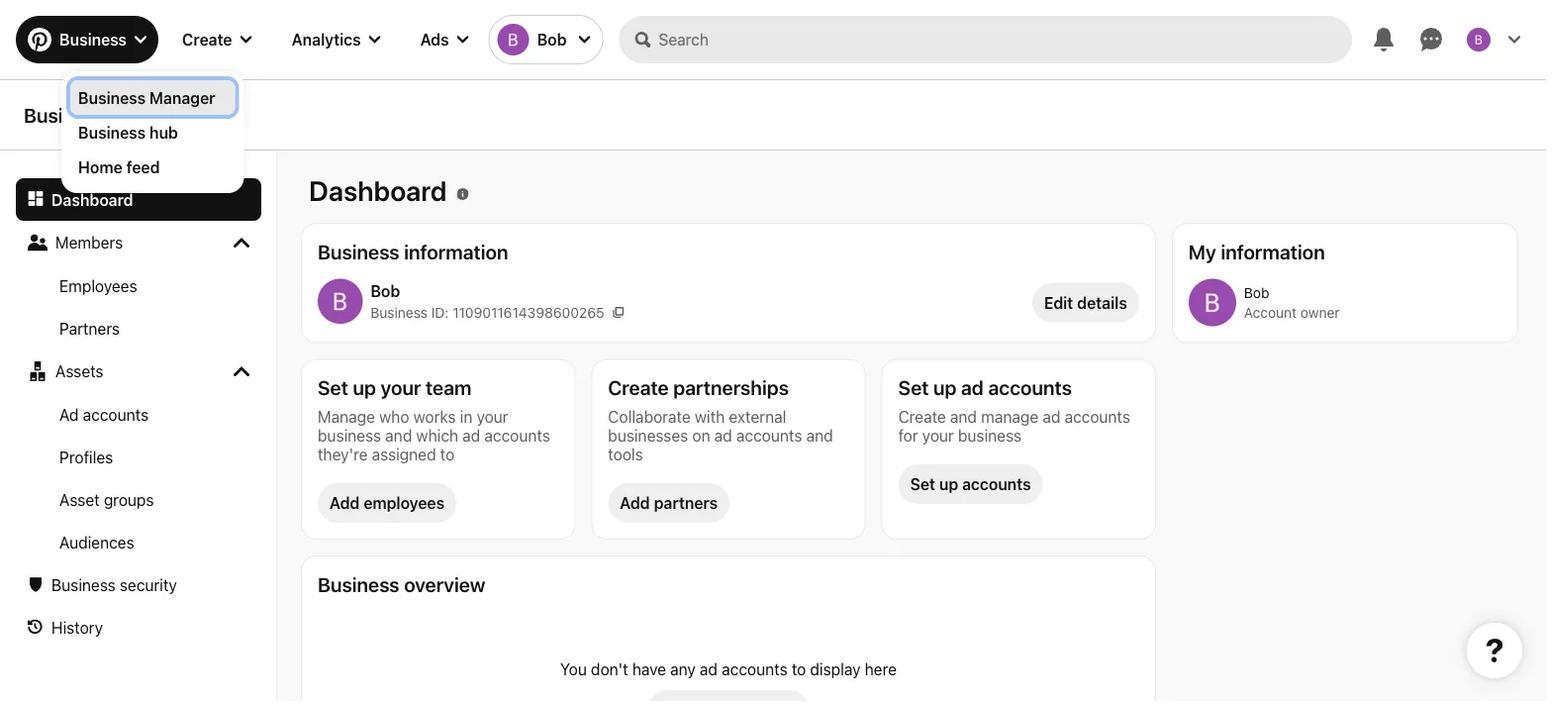 Task type: describe. For each thing, give the bounding box(es) containing it.
dashboard inside button
[[51, 190, 133, 209]]

add employees button
[[318, 483, 457, 523]]

home
[[78, 157, 123, 176]]

1 horizontal spatial dashboard
[[309, 174, 447, 207]]

ad up manage
[[962, 376, 984, 399]]

security
[[120, 575, 177, 594]]

create for create partnerships collaborate with external businesses on ad accounts and tools
[[608, 376, 669, 399]]

more sections image for ad accounts
[[234, 363, 250, 379]]

my
[[1189, 240, 1217, 263]]

0 horizontal spatial bob
[[371, 281, 400, 300]]

your inside set up ad accounts create and manage ad accounts for your business
[[923, 426, 954, 445]]

assigned
[[372, 445, 436, 463]]

set up accounts
[[911, 475, 1031, 494]]

ad
[[59, 405, 79, 424]]

team
[[426, 376, 472, 399]]

overview
[[404, 572, 486, 596]]

employees
[[59, 276, 137, 295]]

my information
[[1189, 240, 1326, 263]]

details
[[1078, 293, 1128, 312]]

groups
[[104, 490, 154, 509]]

tools
[[608, 445, 643, 463]]

analytics button
[[276, 16, 397, 63]]

businesses
[[608, 426, 688, 445]]

set for set up your team
[[318, 376, 348, 399]]

assets
[[55, 361, 103, 380]]

dashboard image
[[28, 190, 44, 206]]

business inside set up your team manage who works in your business and which ad accounts they're assigned to
[[318, 426, 381, 445]]

bob account owner
[[1245, 284, 1340, 321]]

manage
[[982, 407, 1039, 426]]

information for business information
[[404, 240, 508, 263]]

employees button
[[16, 264, 261, 307]]

accounts inside set up your team manage who works in your business and which ad accounts they're assigned to
[[485, 426, 550, 445]]

business hub
[[78, 123, 178, 142]]

accounts up manage
[[989, 376, 1072, 399]]

feed
[[126, 157, 160, 176]]

employees
[[364, 494, 445, 512]]

add for collaborate
[[620, 494, 650, 512]]

create for create
[[182, 30, 232, 49]]

have
[[633, 660, 666, 678]]

manage
[[318, 407, 375, 426]]

and inside set up ad accounts create and manage ad accounts for your business
[[951, 407, 977, 426]]

pinterest image
[[28, 28, 51, 51]]

1109011614398600265
[[453, 304, 605, 320]]

account
[[1245, 305, 1297, 321]]

up for your
[[353, 376, 376, 399]]

who
[[379, 407, 409, 426]]

any
[[671, 660, 696, 678]]

ad accounts button
[[16, 393, 261, 436]]

home feed link
[[78, 155, 227, 178]]

business id: 1109011614398600265
[[371, 304, 605, 320]]

they're
[[318, 445, 368, 463]]

audiences button
[[16, 521, 261, 563]]

business hub link
[[78, 121, 227, 144]]

display
[[811, 660, 861, 678]]

partners
[[654, 494, 718, 512]]

id:
[[432, 304, 449, 320]]

you
[[560, 660, 587, 678]]

history button
[[16, 606, 261, 649]]

collaborate
[[608, 407, 691, 426]]

edit details button
[[1033, 283, 1140, 322]]

add for your
[[330, 494, 360, 512]]

manager inside menu item
[[150, 88, 215, 107]]

in
[[460, 407, 473, 426]]

partnerships
[[674, 376, 789, 399]]

partners
[[59, 319, 120, 338]]

set up your team manage who works in your business and which ad accounts they're assigned to
[[318, 376, 550, 463]]

more sections image for employees
[[234, 235, 250, 251]]

with
[[695, 407, 725, 426]]

asset groups
[[59, 490, 154, 509]]

home feed
[[78, 157, 160, 176]]

for
[[899, 426, 919, 445]]

create button
[[166, 16, 268, 63]]

you don't have any ad accounts to display here
[[560, 660, 897, 678]]

ad inside set up your team manage who works in your business and which ad accounts they're assigned to
[[463, 426, 481, 445]]

search icon image
[[635, 32, 651, 48]]

1 horizontal spatial to
[[792, 660, 806, 678]]

members button
[[16, 221, 261, 264]]

owner
[[1301, 305, 1340, 321]]



Task type: vqa. For each thing, say whether or not it's contained in the screenshot.


Task type: locate. For each thing, give the bounding box(es) containing it.
asset groups button
[[16, 478, 261, 521]]

ad right manage
[[1043, 407, 1061, 426]]

add down they're
[[330, 494, 360, 512]]

bob image
[[498, 24, 529, 55], [1468, 28, 1491, 51], [318, 279, 363, 324], [1189, 279, 1237, 326]]

set up accounts button
[[899, 464, 1043, 504]]

bob
[[537, 30, 567, 49], [371, 281, 400, 300], [1245, 284, 1270, 301]]

account switcher arrow icon image
[[579, 34, 591, 46]]

your
[[381, 376, 421, 399], [477, 407, 509, 426], [923, 426, 954, 445]]

people image
[[28, 233, 48, 253]]

0 horizontal spatial dashboard
[[51, 190, 133, 209]]

business manager menu item
[[70, 80, 235, 115]]

set inside set up ad accounts create and manage ad accounts for your business
[[899, 376, 929, 399]]

1 information from the left
[[404, 240, 508, 263]]

set inside set up your team manage who works in your business and which ad accounts they're assigned to
[[318, 376, 348, 399]]

1 horizontal spatial and
[[807, 426, 833, 445]]

and inside set up your team manage who works in your business and which ad accounts they're assigned to
[[385, 426, 412, 445]]

business inside menu item
[[78, 88, 146, 107]]

up inside set up ad accounts create and manage ad accounts for your business
[[934, 376, 957, 399]]

1 business from the left
[[318, 426, 381, 445]]

external
[[729, 407, 787, 426]]

accounts inside "create partnerships collaborate with external businesses on ad accounts and tools"
[[737, 426, 802, 445]]

bob inside button
[[537, 30, 567, 49]]

accounts inside button
[[83, 405, 149, 424]]

ad accounts
[[59, 405, 149, 424]]

create inside dropdown button
[[182, 30, 232, 49]]

your right for at the right of the page
[[923, 426, 954, 445]]

history
[[51, 618, 103, 637]]

information
[[404, 240, 508, 263], [1221, 240, 1326, 263]]

members
[[55, 233, 123, 252]]

primary navigation header navigation
[[12, 4, 1535, 193]]

set up ad accounts create and manage ad accounts for your business
[[899, 376, 1131, 445]]

1 vertical spatial to
[[792, 660, 806, 678]]

and inside "create partnerships collaborate with external businesses on ad accounts and tools"
[[807, 426, 833, 445]]

set inside button
[[911, 475, 936, 494]]

create inside "create partnerships collaborate with external businesses on ad accounts and tools"
[[608, 376, 669, 399]]

and right external
[[807, 426, 833, 445]]

and left manage
[[951, 407, 977, 426]]

ad inside "create partnerships collaborate with external businesses on ad accounts and tools"
[[715, 426, 733, 445]]

business information
[[318, 240, 508, 263]]

don't
[[591, 660, 628, 678]]

bob left the account switcher arrow icon on the left top of page
[[537, 30, 567, 49]]

analytics
[[292, 30, 361, 49]]

business manager inside menu item
[[78, 88, 215, 107]]

1 horizontal spatial add
[[620, 494, 650, 512]]

more sections image inside members dropdown button
[[234, 235, 250, 251]]

business security button
[[16, 563, 261, 606]]

assets image
[[28, 361, 48, 381]]

2 horizontal spatial your
[[923, 426, 954, 445]]

profiles
[[59, 448, 113, 466]]

dashboard down home
[[51, 190, 133, 209]]

dashboard button
[[16, 178, 261, 221]]

ad
[[962, 376, 984, 399], [1043, 407, 1061, 426], [463, 426, 481, 445], [715, 426, 733, 445], [700, 660, 718, 678]]

on
[[693, 426, 711, 445]]

0 vertical spatial to
[[440, 445, 455, 463]]

up
[[353, 376, 376, 399], [934, 376, 957, 399], [940, 475, 959, 494]]

business manager up home
[[24, 103, 190, 127]]

profiles button
[[16, 436, 261, 478]]

your right in
[[477, 407, 509, 426]]

1 horizontal spatial bob
[[537, 30, 567, 49]]

audiences
[[59, 533, 134, 552]]

to left display
[[792, 660, 806, 678]]

accounts right in
[[485, 426, 550, 445]]

business up add employees button
[[318, 426, 381, 445]]

1 vertical spatial more sections image
[[234, 363, 250, 379]]

set up for at the right of the page
[[899, 376, 929, 399]]

business inside button
[[51, 575, 116, 594]]

business badge dropdown menu button image
[[135, 34, 147, 46]]

2 add from the left
[[620, 494, 650, 512]]

2 vertical spatial create
[[899, 407, 946, 426]]

which
[[416, 426, 459, 445]]

set up manage
[[318, 376, 348, 399]]

Search text field
[[659, 16, 1353, 63]]

create up set up accounts button
[[899, 407, 946, 426]]

up for accounts
[[940, 475, 959, 494]]

add employees
[[330, 494, 445, 512]]

0 horizontal spatial and
[[385, 426, 412, 445]]

1 horizontal spatial your
[[477, 407, 509, 426]]

0 horizontal spatial add
[[330, 494, 360, 512]]

create up "collaborate"
[[608, 376, 669, 399]]

bob image inside button
[[498, 24, 529, 55]]

1 add from the left
[[330, 494, 360, 512]]

0 horizontal spatial business
[[318, 426, 381, 445]]

works
[[414, 407, 456, 426]]

ads button
[[405, 16, 485, 63]]

add
[[330, 494, 360, 512], [620, 494, 650, 512]]

ad right "on"
[[715, 426, 733, 445]]

accounts right manage
[[1065, 407, 1131, 426]]

1 horizontal spatial information
[[1221, 240, 1326, 263]]

add down 'tools'
[[620, 494, 650, 512]]

2 horizontal spatial create
[[899, 407, 946, 426]]

business inside set up ad accounts create and manage ad accounts for your business
[[959, 426, 1022, 445]]

accounts inside button
[[963, 475, 1031, 494]]

to inside set up your team manage who works in your business and which ad accounts they're assigned to
[[440, 445, 455, 463]]

accounts down partnerships
[[737, 426, 802, 445]]

2 horizontal spatial and
[[951, 407, 977, 426]]

1 horizontal spatial create
[[608, 376, 669, 399]]

accounts
[[989, 376, 1072, 399], [83, 405, 149, 424], [1065, 407, 1131, 426], [485, 426, 550, 445], [737, 426, 802, 445], [963, 475, 1031, 494], [722, 660, 788, 678]]

information up id:
[[404, 240, 508, 263]]

business
[[318, 426, 381, 445], [959, 426, 1022, 445]]

partners button
[[16, 307, 261, 350]]

1 more sections image from the top
[[234, 235, 250, 251]]

hub
[[150, 123, 178, 142]]

set down for at the right of the page
[[911, 475, 936, 494]]

0 vertical spatial create
[[182, 30, 232, 49]]

assets button
[[16, 350, 261, 393]]

business manager
[[78, 88, 215, 107], [24, 103, 190, 127]]

create inside set up ad accounts create and manage ad accounts for your business
[[899, 407, 946, 426]]

1 horizontal spatial business
[[959, 426, 1022, 445]]

business manager link
[[78, 86, 227, 109]]

create partnerships collaborate with external businesses on ad accounts and tools
[[608, 376, 833, 463]]

up inside button
[[940, 475, 959, 494]]

asset
[[59, 490, 100, 509]]

dashboard
[[309, 174, 447, 207], [51, 190, 133, 209]]

2 information from the left
[[1221, 240, 1326, 263]]

ad right any at the left of page
[[700, 660, 718, 678]]

0 horizontal spatial information
[[404, 240, 508, 263]]

set for set up ad accounts
[[899, 376, 929, 399]]

and left which on the left bottom of the page
[[385, 426, 412, 445]]

add partners button
[[608, 483, 730, 523]]

0 horizontal spatial to
[[440, 445, 455, 463]]

ad right which on the left bottom of the page
[[463, 426, 481, 445]]

your up 'who'
[[381, 376, 421, 399]]

edit details
[[1045, 293, 1128, 312]]

2 more sections image from the top
[[234, 363, 250, 379]]

business security
[[51, 575, 177, 594]]

security image
[[28, 577, 44, 593]]

to
[[440, 445, 455, 463], [792, 660, 806, 678]]

more sections image inside the "assets" dropdown button
[[234, 363, 250, 379]]

ads
[[420, 30, 449, 49]]

create
[[182, 30, 232, 49], [608, 376, 669, 399], [899, 407, 946, 426]]

bob button
[[490, 16, 603, 63]]

up inside set up your team manage who works in your business and which ad accounts they're assigned to
[[353, 376, 376, 399]]

create right business badge dropdown menu button image
[[182, 30, 232, 49]]

bob up account
[[1245, 284, 1270, 301]]

history image
[[28, 620, 44, 635]]

up for ad
[[934, 376, 957, 399]]

accounts down manage
[[963, 475, 1031, 494]]

more sections image
[[234, 235, 250, 251], [234, 363, 250, 379]]

to down the works
[[440, 445, 455, 463]]

bob down business information
[[371, 281, 400, 300]]

set
[[318, 376, 348, 399], [899, 376, 929, 399], [911, 475, 936, 494]]

business up set up accounts button
[[959, 426, 1022, 445]]

0 vertical spatial more sections image
[[234, 235, 250, 251]]

edit
[[1045, 293, 1074, 312]]

1 vertical spatial create
[[608, 376, 669, 399]]

business manager up the business hub link at the left top
[[78, 88, 215, 107]]

0 horizontal spatial your
[[381, 376, 421, 399]]

here
[[865, 660, 897, 678]]

dashboard up business information
[[309, 174, 447, 207]]

accounts right "ad"
[[83, 405, 149, 424]]

information for my information
[[1221, 240, 1326, 263]]

information up bob account owner at the right top of page
[[1221, 240, 1326, 263]]

business overview
[[318, 572, 486, 596]]

and
[[951, 407, 977, 426], [385, 426, 412, 445], [807, 426, 833, 445]]

bob inside bob account owner
[[1245, 284, 1270, 301]]

accounts right any at the left of page
[[722, 660, 788, 678]]

2 business from the left
[[959, 426, 1022, 445]]

0 horizontal spatial create
[[182, 30, 232, 49]]

2 horizontal spatial bob
[[1245, 284, 1270, 301]]

add partners
[[620, 494, 718, 512]]

manager
[[150, 88, 215, 107], [110, 103, 190, 127]]



